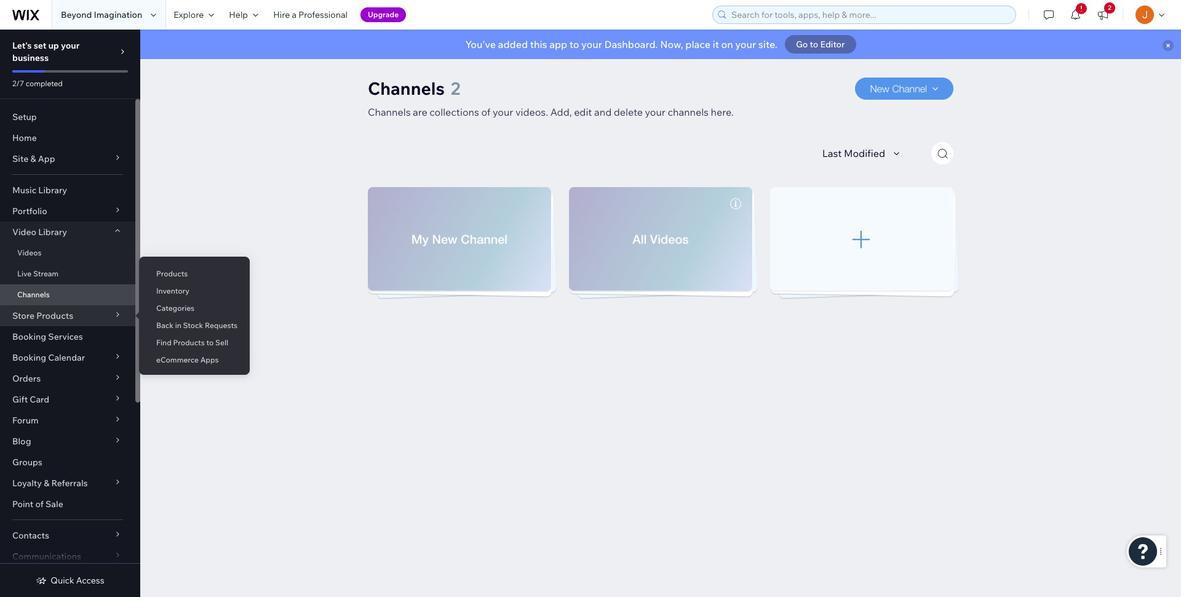 Task type: describe. For each thing, give the bounding box(es) containing it.
portfolio
[[12, 206, 47, 217]]

booking calendar
[[12, 352, 85, 363]]

completed
[[26, 79, 63, 88]]

back in stock requests link
[[139, 315, 250, 336]]

contacts button
[[0, 525, 135, 546]]

store
[[12, 310, 35, 321]]

videos link
[[0, 243, 135, 263]]

last modified button
[[823, 146, 904, 161]]

1 horizontal spatial new
[[871, 83, 890, 94]]

sale
[[46, 499, 63, 510]]

hire a professional link
[[266, 0, 355, 30]]

0 horizontal spatial new
[[432, 232, 458, 246]]

my new channel
[[412, 232, 508, 246]]

gift card
[[12, 394, 49, 405]]

channels are collections of your videos. add, edit and delete your channels here.
[[368, 106, 734, 118]]

loyalty & referrals button
[[0, 473, 135, 494]]

& for loyalty
[[44, 478, 49, 489]]

site
[[12, 153, 28, 164]]

booking for booking services
[[12, 331, 46, 342]]

access
[[76, 575, 104, 586]]

stock
[[183, 321, 203, 330]]

quick access button
[[36, 575, 104, 586]]

stream
[[33, 269, 59, 278]]

live stream link
[[0, 263, 135, 284]]

imagination
[[94, 9, 142, 20]]

added
[[498, 38, 528, 50]]

quick
[[51, 575, 74, 586]]

booking services link
[[0, 326, 135, 347]]

sell
[[215, 338, 228, 347]]

your right app at the top left of page
[[582, 38, 603, 50]]

0 vertical spatial channels
[[368, 78, 445, 99]]

loyalty & referrals
[[12, 478, 88, 489]]

products for store products
[[36, 310, 73, 321]]

back in stock requests
[[156, 321, 238, 330]]

professional
[[299, 9, 348, 20]]

let's
[[12, 40, 32, 51]]

music library
[[12, 185, 67, 196]]

channels link
[[0, 284, 135, 305]]

this
[[530, 38, 548, 50]]

groups link
[[0, 452, 135, 473]]

my
[[412, 232, 429, 246]]

2 button
[[1090, 0, 1117, 30]]

site & app button
[[0, 148, 135, 169]]

last
[[823, 147, 842, 159]]

collections
[[430, 106, 479, 118]]

your right delete
[[645, 106, 666, 118]]

help button
[[222, 0, 266, 30]]

find
[[156, 338, 172, 347]]

you've added this app to your dashboard. now, place it on your site. alert
[[140, 30, 1182, 59]]

add,
[[551, 106, 572, 118]]

find products to sell
[[156, 338, 228, 347]]

1 vertical spatial channels
[[368, 106, 411, 118]]

beyond
[[61, 9, 92, 20]]

delete
[[614, 106, 643, 118]]

channel inside new channel link
[[893, 83, 928, 94]]

back
[[156, 321, 174, 330]]

booking for booking calendar
[[12, 352, 46, 363]]

home link
[[0, 127, 135, 148]]

inventory link
[[139, 281, 250, 302]]

place
[[686, 38, 711, 50]]

dashboard.
[[605, 38, 658, 50]]

video
[[12, 227, 36, 238]]

point of sale link
[[0, 494, 135, 515]]

ecommerce
[[156, 355, 199, 364]]

all videos link
[[569, 187, 753, 291]]

in
[[175, 321, 182, 330]]

are
[[413, 106, 428, 118]]

all
[[633, 232, 647, 246]]

set
[[34, 40, 46, 51]]

point
[[12, 499, 33, 510]]

2
[[1109, 4, 1112, 12]]

0 vertical spatial videos
[[651, 232, 689, 246]]

app
[[38, 153, 55, 164]]

communications button
[[0, 546, 135, 567]]



Task type: locate. For each thing, give the bounding box(es) containing it.
your
[[582, 38, 603, 50], [736, 38, 757, 50], [61, 40, 80, 51], [493, 106, 514, 118], [645, 106, 666, 118]]

& inside popup button
[[44, 478, 49, 489]]

1 horizontal spatial &
[[44, 478, 49, 489]]

0 horizontal spatial videos
[[17, 248, 41, 257]]

apps
[[201, 355, 219, 364]]

products link
[[139, 263, 250, 284]]

booking inside booking services link
[[12, 331, 46, 342]]

booking
[[12, 331, 46, 342], [12, 352, 46, 363]]

library up videos link
[[38, 227, 67, 238]]

categories link
[[139, 298, 250, 319]]

0 vertical spatial products
[[156, 269, 188, 278]]

0 vertical spatial of
[[482, 106, 491, 118]]

0 horizontal spatial to
[[207, 338, 214, 347]]

products inside 'link'
[[173, 338, 205, 347]]

products for find products to sell
[[173, 338, 205, 347]]

requests
[[205, 321, 238, 330]]

groups
[[12, 457, 42, 468]]

videos right all
[[651, 232, 689, 246]]

modified
[[845, 147, 886, 159]]

channel inside my new channel link
[[461, 232, 508, 246]]

2 library from the top
[[38, 227, 67, 238]]

explore
[[174, 9, 204, 20]]

booking calendar button
[[0, 347, 135, 368]]

1 vertical spatial new
[[432, 232, 458, 246]]

go to editor button
[[785, 35, 857, 54]]

products up 'ecommerce apps'
[[173, 338, 205, 347]]

point of sale
[[12, 499, 63, 510]]

products up booking services
[[36, 310, 73, 321]]

booking up 'orders'
[[12, 352, 46, 363]]

videos down video
[[17, 248, 41, 257]]

library up portfolio dropdown button
[[38, 185, 67, 196]]

booking down store
[[12, 331, 46, 342]]

and
[[595, 106, 612, 118]]

channels
[[368, 78, 445, 99], [368, 106, 411, 118], [17, 290, 50, 299]]

channels inside sidebar element
[[17, 290, 50, 299]]

here.
[[711, 106, 734, 118]]

library for video library
[[38, 227, 67, 238]]

& for site
[[30, 153, 36, 164]]

communications
[[12, 551, 81, 562]]

1 horizontal spatial of
[[482, 106, 491, 118]]

1 horizontal spatial channel
[[893, 83, 928, 94]]

orders
[[12, 373, 41, 384]]

0 horizontal spatial channel
[[461, 232, 508, 246]]

quick access
[[51, 575, 104, 586]]

0 vertical spatial library
[[38, 185, 67, 196]]

forum button
[[0, 410, 135, 431]]

of right collections
[[482, 106, 491, 118]]

sidebar element
[[0, 30, 140, 597]]

blog button
[[0, 431, 135, 452]]

0 horizontal spatial of
[[35, 499, 44, 510]]

1 vertical spatial library
[[38, 227, 67, 238]]

site.
[[759, 38, 778, 50]]

videos.
[[516, 106, 549, 118]]

help
[[229, 9, 248, 20]]

all videos
[[633, 232, 689, 246]]

1 vertical spatial booking
[[12, 352, 46, 363]]

live stream
[[17, 269, 59, 278]]

let's set up your business
[[12, 40, 80, 63]]

referrals
[[51, 478, 88, 489]]

upgrade
[[368, 10, 399, 19]]

0 vertical spatial new
[[871, 83, 890, 94]]

library inside popup button
[[38, 227, 67, 238]]

2/7
[[12, 79, 24, 88]]

services
[[48, 331, 83, 342]]

setup
[[12, 111, 37, 123]]

calendar
[[48, 352, 85, 363]]

categories
[[156, 303, 195, 313]]

music
[[12, 185, 36, 196]]

1 vertical spatial &
[[44, 478, 49, 489]]

products
[[156, 269, 188, 278], [36, 310, 73, 321], [173, 338, 205, 347]]

to right app at the top left of page
[[570, 38, 580, 50]]

Search for tools, apps, help & more... field
[[728, 6, 1013, 23]]

videos inside sidebar element
[[17, 248, 41, 257]]

channels up are
[[368, 78, 445, 99]]

0 vertical spatial channel
[[893, 83, 928, 94]]

setup link
[[0, 106, 135, 127]]

orders button
[[0, 368, 135, 389]]

1 horizontal spatial videos
[[651, 232, 689, 246]]

ecommerce apps link
[[139, 350, 250, 371]]

your right on
[[736, 38, 757, 50]]

to right 'go'
[[810, 39, 819, 50]]

&
[[30, 153, 36, 164], [44, 478, 49, 489]]

gift card button
[[0, 389, 135, 410]]

2/7 completed
[[12, 79, 63, 88]]

your inside let's set up your business
[[61, 40, 80, 51]]

you've added this app to your dashboard. now, place it on your site.
[[466, 38, 778, 50]]

store products
[[12, 310, 73, 321]]

live
[[17, 269, 32, 278]]

hire
[[273, 9, 290, 20]]

to left the sell
[[207, 338, 214, 347]]

1 booking from the top
[[12, 331, 46, 342]]

1 horizontal spatial to
[[570, 38, 580, 50]]

& right loyalty
[[44, 478, 49, 489]]

booking inside booking calendar dropdown button
[[12, 352, 46, 363]]

site & app
[[12, 153, 55, 164]]

music library link
[[0, 180, 135, 201]]

edit
[[574, 106, 592, 118]]

& right site
[[30, 153, 36, 164]]

channels
[[668, 106, 709, 118]]

1 vertical spatial products
[[36, 310, 73, 321]]

channels left are
[[368, 106, 411, 118]]

to
[[570, 38, 580, 50], [810, 39, 819, 50], [207, 338, 214, 347]]

up
[[48, 40, 59, 51]]

new channel
[[871, 83, 928, 94]]

video library
[[12, 227, 67, 238]]

my new channel link
[[368, 187, 552, 291]]

loyalty
[[12, 478, 42, 489]]

1 vertical spatial channel
[[461, 232, 508, 246]]

channels down live stream
[[17, 290, 50, 299]]

1 library from the top
[[38, 185, 67, 196]]

home
[[12, 132, 37, 143]]

your left videos.
[[493, 106, 514, 118]]

go
[[797, 39, 809, 50]]

0 horizontal spatial &
[[30, 153, 36, 164]]

portfolio button
[[0, 201, 135, 222]]

gift
[[12, 394, 28, 405]]

to inside find products to sell 'link'
[[207, 338, 214, 347]]

it
[[713, 38, 720, 50]]

& inside dropdown button
[[30, 153, 36, 164]]

2 booking from the top
[[12, 352, 46, 363]]

products up the inventory
[[156, 269, 188, 278]]

a
[[292, 9, 297, 20]]

on
[[722, 38, 734, 50]]

now,
[[661, 38, 684, 50]]

0 vertical spatial &
[[30, 153, 36, 164]]

beyond imagination
[[61, 9, 142, 20]]

find products to sell link
[[139, 332, 250, 353]]

1 vertical spatial videos
[[17, 248, 41, 257]]

go to editor
[[797, 39, 846, 50]]

videos
[[651, 232, 689, 246], [17, 248, 41, 257]]

products inside dropdown button
[[36, 310, 73, 321]]

2 horizontal spatial to
[[810, 39, 819, 50]]

you've
[[466, 38, 496, 50]]

your right up
[[61, 40, 80, 51]]

of left sale
[[35, 499, 44, 510]]

2 vertical spatial channels
[[17, 290, 50, 299]]

upgrade button
[[361, 7, 406, 22]]

of inside sidebar element
[[35, 499, 44, 510]]

blog
[[12, 436, 31, 447]]

1 vertical spatial of
[[35, 499, 44, 510]]

0 vertical spatial booking
[[12, 331, 46, 342]]

library for music library
[[38, 185, 67, 196]]

to inside the go to editor "button"
[[810, 39, 819, 50]]

2 vertical spatial products
[[173, 338, 205, 347]]



